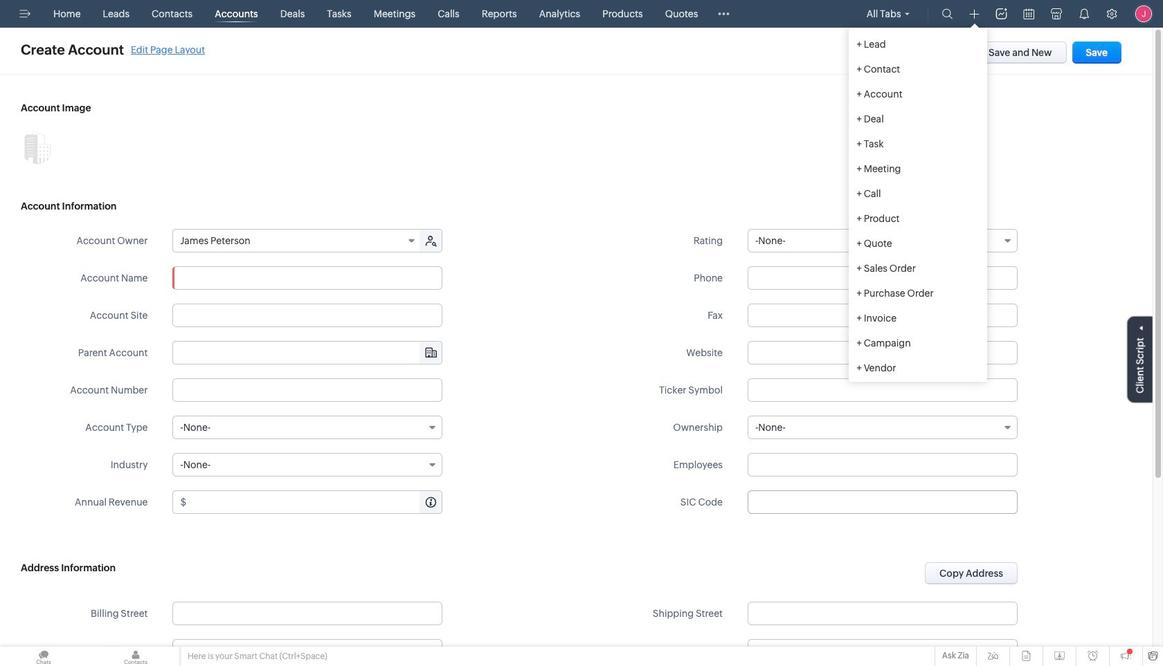 Task type: vqa. For each thing, say whether or not it's contained in the screenshot.
the analytics LINK
no



Task type: locate. For each thing, give the bounding box(es) containing it.
calendar image
[[1024, 8, 1034, 19]]

configure settings image
[[1106, 8, 1117, 19]]

sales motivator image
[[996, 8, 1007, 19]]

quick actions image
[[970, 9, 979, 19]]

notifications image
[[1079, 8, 1090, 19]]



Task type: describe. For each thing, give the bounding box(es) containing it.
marketplace image
[[1051, 8, 1062, 19]]

search image
[[942, 8, 953, 19]]

contacts image
[[92, 647, 179, 667]]

chats image
[[0, 647, 87, 667]]



